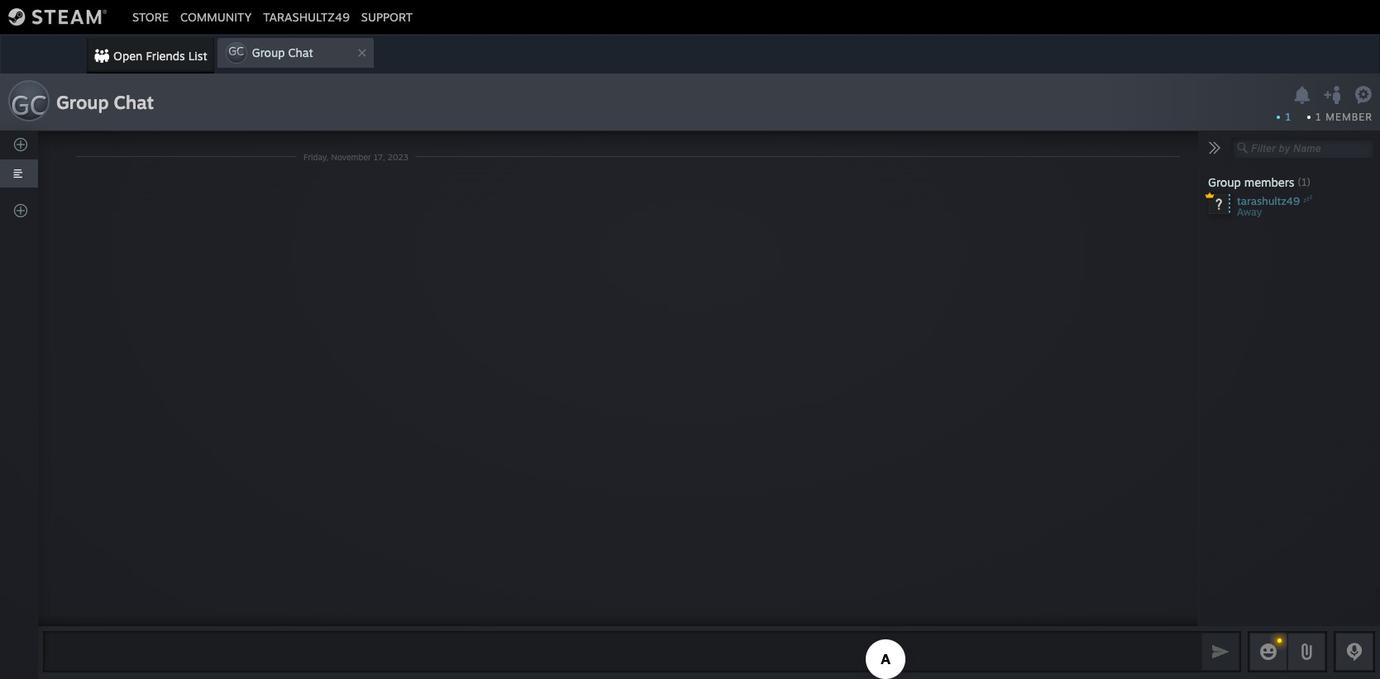 Task type: vqa. For each thing, say whether or not it's contained in the screenshot.
Global Menu navigation
no



Task type: describe. For each thing, give the bounding box(es) containing it.
support
[[361, 10, 413, 24]]

submit image
[[1210, 642, 1232, 663]]

friday,
[[304, 152, 329, 162]]

store
[[132, 10, 169, 24]]

support link
[[356, 10, 419, 24]]

close this tab image
[[354, 48, 370, 58]]

group inside the gc group chat
[[252, 45, 285, 60]]

community link
[[175, 10, 258, 24]]

invite a friend to this group chat image
[[1324, 84, 1345, 106]]

17,
[[374, 152, 385, 162]]

z z z
[[1304, 194, 1313, 203]]

1 vertical spatial tarashultz49
[[1238, 194, 1301, 208]]

1 for 1 member
[[1316, 111, 1323, 123]]

Filter by Name text field
[[1232, 138, 1374, 160]]

manage notification settings image
[[1292, 86, 1313, 105]]

1 for 1
[[1286, 111, 1291, 123]]

away
[[1238, 206, 1262, 218]]

collapse member list image
[[1209, 141, 1222, 155]]

chat inside the gc group chat
[[288, 45, 313, 60]]

create new voice channel image
[[12, 203, 29, 219]]

store link
[[127, 10, 175, 24]]

friends
[[146, 49, 185, 63]]



Task type: locate. For each thing, give the bounding box(es) containing it.
manage group chat settings image
[[1355, 86, 1376, 107]]

1 member
[[1316, 111, 1373, 123]]

0 horizontal spatial gc
[[11, 89, 47, 122]]

1 horizontal spatial chat
[[288, 45, 313, 60]]

0 horizontal spatial 1
[[1286, 111, 1291, 123]]

chat down open
[[114, 91, 154, 113]]

gc inside the gc group chat
[[228, 44, 244, 58]]

0 vertical spatial gc
[[228, 44, 244, 58]]

chat down tarashultz49 link
[[288, 45, 313, 60]]

send special image
[[1297, 643, 1317, 663]]

1 horizontal spatial 1
[[1302, 176, 1308, 189]]

gc for gc group chat
[[228, 44, 244, 58]]

tarashultz49 link
[[258, 10, 356, 24]]

1 inside group members ( 1 )
[[1302, 176, 1308, 189]]

community
[[180, 10, 252, 24]]

2 vertical spatial group
[[1209, 175, 1241, 189]]

friday, november 17, 2023
[[304, 152, 409, 162]]

1 up filter by name 'text box'
[[1286, 111, 1291, 123]]

(
[[1298, 176, 1302, 189]]

members
[[1245, 175, 1295, 189]]

1 horizontal spatial group
[[252, 45, 285, 60]]

november
[[331, 152, 371, 162]]

list
[[188, 49, 207, 63]]

group chat
[[56, 91, 154, 113]]

group
[[252, 45, 285, 60], [56, 91, 109, 113], [1209, 175, 1241, 189]]

2 horizontal spatial 1
[[1316, 111, 1323, 123]]

create new text channel image
[[12, 136, 29, 153]]

gc up the create new text channel icon
[[11, 89, 47, 122]]

gc
[[228, 44, 244, 58], [11, 89, 47, 122]]

open friends list
[[113, 49, 207, 63]]

1 left "member"
[[1316, 111, 1323, 123]]

1 vertical spatial group
[[56, 91, 109, 113]]

1 vertical spatial gc
[[11, 89, 47, 122]]

0 vertical spatial chat
[[288, 45, 313, 60]]

group for group chat
[[56, 91, 109, 113]]

0 vertical spatial group
[[252, 45, 285, 60]]

0 horizontal spatial group
[[56, 91, 109, 113]]

chat
[[288, 45, 313, 60], [114, 91, 154, 113]]

1 up z z z at top right
[[1302, 176, 1308, 189]]

tarashultz49 up the gc group chat
[[263, 10, 350, 24]]

group for group members ( 1 )
[[1209, 175, 1241, 189]]

2023
[[388, 152, 409, 162]]

gc for gc
[[11, 89, 47, 122]]

gc group chat
[[228, 44, 313, 60]]

0 horizontal spatial chat
[[114, 91, 154, 113]]

gc right the list
[[228, 44, 244, 58]]

member
[[1326, 111, 1373, 123]]

2 horizontal spatial group
[[1209, 175, 1241, 189]]

group members ( 1 )
[[1209, 175, 1311, 189]]

tarashultz49
[[263, 10, 350, 24], [1238, 194, 1301, 208]]

open
[[113, 49, 143, 63]]

1 vertical spatial chat
[[114, 91, 154, 113]]

1 horizontal spatial gc
[[228, 44, 244, 58]]

1
[[1286, 111, 1291, 123], [1316, 111, 1323, 123], [1302, 176, 1308, 189]]

0 vertical spatial tarashultz49
[[263, 10, 350, 24]]

tarashultz49 down members
[[1238, 194, 1301, 208]]

1 horizontal spatial tarashultz49
[[1238, 194, 1301, 208]]

0 horizontal spatial tarashultz49
[[263, 10, 350, 24]]

z
[[1310, 194, 1313, 200], [1307, 196, 1310, 202], [1304, 198, 1307, 203]]

None text field
[[43, 632, 1199, 673]]

)
[[1308, 176, 1311, 189]]



